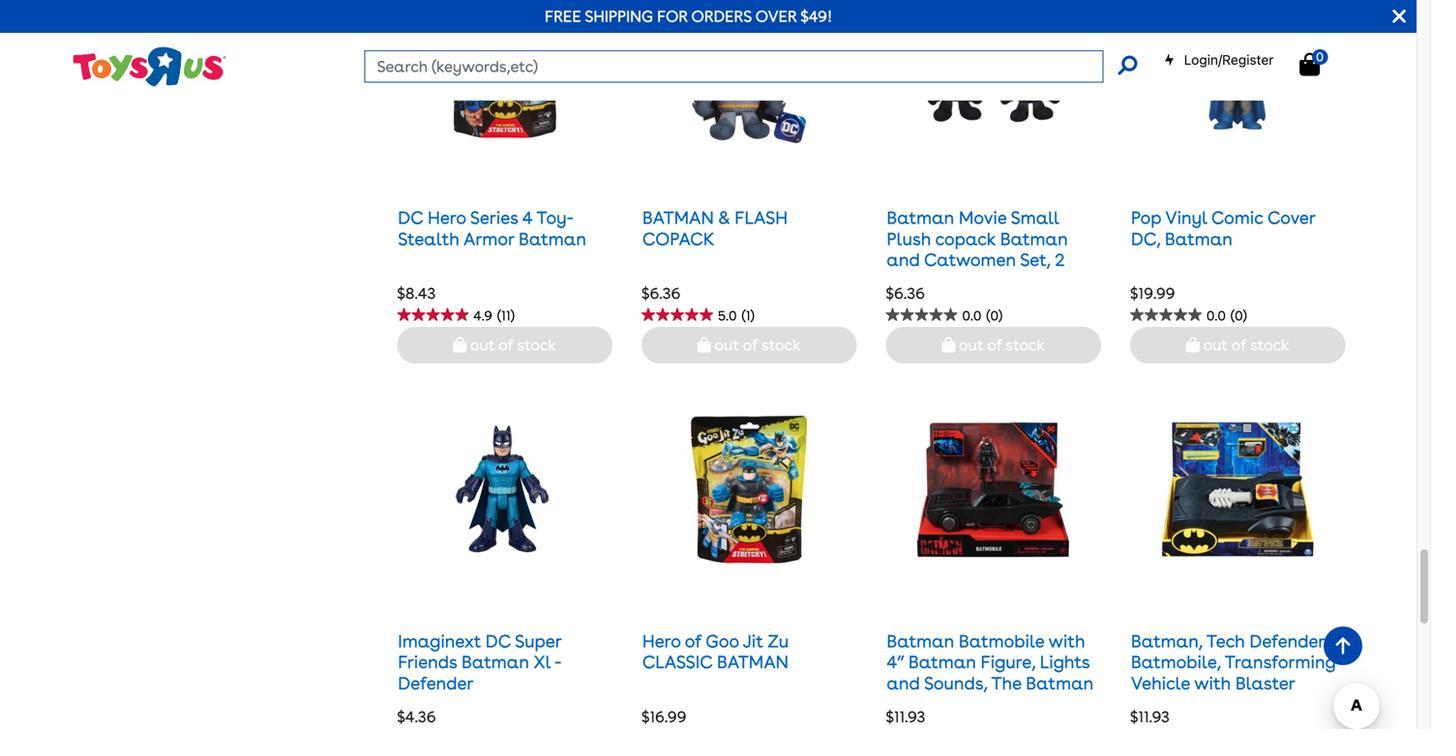 Task type: locate. For each thing, give the bounding box(es) containing it.
None search field
[[365, 50, 1138, 83]]

out of stock button for batman movie small plush copack batman and catwomen set, 2 piece
[[886, 327, 1102, 364]]

batman,
[[1132, 632, 1203, 653]]

shopping bag image for batman movie small plush copack batman and catwomen set, 2 piece
[[942, 337, 956, 353]]

goo
[[706, 632, 739, 653]]

blaster
[[1236, 674, 1295, 694]]

1 $11.93 from the left
[[886, 708, 926, 727]]

1 vertical spatial with
[[1195, 674, 1232, 694]]

stock for dc hero series 4 toy- stealth armor batman
[[517, 336, 556, 355]]

0 vertical spatial and
[[887, 250, 920, 270]]

1 horizontal spatial defender
[[1250, 632, 1325, 653]]

0.0 (0) for pop vinyl comic cover dc, batman
[[1207, 308, 1248, 324]]

4 down kids
[[1219, 715, 1229, 730]]

pop vinyl comic cover dc, batman image
[[1159, 0, 1318, 163]]

batman batmobile with 4" batman figure, lights and sounds, the batman movie collectible link
[[887, 632, 1094, 715]]

hero
[[428, 208, 466, 229], [643, 632, 681, 653]]

0.0 (0) down catwomen
[[963, 308, 1003, 324]]

login/register button
[[1164, 50, 1274, 70]]

defender inside the imaginext dc super friends batman xl - defender
[[398, 674, 474, 694]]

1 out of stock from the left
[[467, 336, 556, 355]]

movie inside batman batmobile with 4" batman figure, lights and sounds, the batman movie collectible $11.93
[[887, 694, 935, 715]]

3 out of stock from the left
[[956, 336, 1045, 355]]

1 0.0 from the left
[[963, 308, 982, 324]]

defender
[[1250, 632, 1325, 653], [398, 674, 474, 694]]

0 vertical spatial dc
[[398, 208, 423, 229]]

with inside batman batmobile with 4" batman figure, lights and sounds, the batman movie collectible $11.93
[[1049, 632, 1086, 653]]

imaginext dc super friends batman xl - defender link
[[398, 632, 562, 694]]

2 (0) from the left
[[1231, 308, 1248, 324]]

2 0.0 from the left
[[1207, 308, 1226, 324]]

4 out of stock from the left
[[1200, 336, 1290, 355]]

batman down toy-
[[519, 229, 587, 250]]

4
[[523, 208, 533, 229], [1219, 715, 1229, 730]]

$16.99
[[642, 708, 687, 727]]

1 $6.36 from the left
[[642, 284, 681, 303]]

$11.93 down 4"
[[886, 708, 926, 727]]

over
[[756, 7, 797, 26]]

(0) for pop vinyl comic cover dc, batman
[[1231, 308, 1248, 324]]

out of stock button for pop vinyl comic cover dc, batman
[[1131, 327, 1346, 364]]

movie
[[959, 208, 1007, 229], [887, 694, 935, 715]]

hero inside dc hero series 4 toy- stealth armor batman
[[428, 208, 466, 229]]

0.0 (0) down pop vinyl comic cover dc, batman
[[1207, 308, 1248, 324]]

batman batmobile with 4" batman figure, lights and sounds, the batman movie collectible image
[[914, 393, 1073, 587]]

movie down 4"
[[887, 694, 935, 715]]

0 vertical spatial batman
[[643, 208, 714, 229]]

(0) down pop vinyl comic cover dc, batman link
[[1231, 308, 1248, 324]]

sounds,
[[924, 674, 988, 694]]

of for dc hero series 4 toy- stealth armor batman
[[499, 336, 514, 355]]

0 horizontal spatial 0.0 (0)
[[963, 308, 1003, 324]]

batman left xl
[[462, 653, 529, 673]]

2 $6.36 from the left
[[886, 284, 925, 303]]

1 out from the left
[[470, 336, 495, 355]]

stock for batman & flash copack
[[762, 336, 801, 355]]

shopping bag image
[[1300, 53, 1320, 76], [453, 337, 467, 353], [942, 337, 956, 353], [1187, 337, 1200, 353]]

out of stock for pop vinyl comic cover dc, batman
[[1200, 336, 1290, 355]]

0 horizontal spatial with
[[1049, 632, 1086, 653]]

2 out of stock from the left
[[711, 336, 801, 355]]

batman movie small plush copack batman and catwomen set, 2 piece $6.36
[[886, 208, 1068, 303]]

$11.93 inside batman batmobile with 4" batman figure, lights and sounds, the batman movie collectible $11.93
[[886, 708, 926, 727]]

batman
[[887, 208, 955, 229], [519, 229, 587, 250], [1001, 229, 1068, 250], [1165, 229, 1233, 250], [887, 632, 955, 653], [462, 653, 529, 673], [909, 653, 977, 673], [1026, 674, 1094, 694]]

1 horizontal spatial (0)
[[1231, 308, 1248, 324]]

batman, tech defender batmobile, transforming vehicle with blaster launcher, kids toys for boys ages 4 and up link
[[1132, 632, 1337, 730]]

movie up copack
[[959, 208, 1007, 229]]

toys r us image
[[71, 45, 226, 89]]

copack
[[936, 229, 996, 250]]

$11.93
[[886, 708, 926, 727], [1131, 708, 1170, 727]]

of for batman & flash copack
[[743, 336, 758, 355]]

$6.36 inside batman movie small plush copack batman and catwomen set, 2 piece $6.36
[[886, 284, 925, 303]]

batman movie small plush copack batman and catwomen set, 2 piece link
[[887, 208, 1068, 291]]

batman inside pop vinyl comic cover dc, batman
[[1165, 229, 1233, 250]]

dc left super
[[486, 632, 511, 653]]

of
[[499, 336, 514, 355], [743, 336, 758, 355], [988, 336, 1003, 355], [1232, 336, 1247, 355], [685, 632, 702, 653]]

batman up copack
[[643, 208, 714, 229]]

batmobile
[[959, 632, 1045, 653]]

and down kids
[[1233, 715, 1267, 730]]

boys
[[1132, 715, 1171, 730]]

out
[[470, 336, 495, 355], [715, 336, 740, 355], [959, 336, 984, 355], [1204, 336, 1228, 355]]

4 out from the left
[[1204, 336, 1228, 355]]

0 vertical spatial movie
[[959, 208, 1007, 229]]

with up lights
[[1049, 632, 1086, 653]]

1 horizontal spatial 0.0
[[1207, 308, 1226, 324]]

(0)
[[987, 308, 1003, 324], [1231, 308, 1248, 324]]

out of stock button for dc hero series 4 toy- stealth armor batman
[[397, 327, 613, 364]]

shopping bag image for pop vinyl comic cover dc, batman
[[1187, 337, 1200, 353]]

shopping bag image inside 0 link
[[1300, 53, 1320, 76]]

3 stock from the left
[[1006, 336, 1045, 355]]

$8.43
[[397, 284, 436, 303]]

2 out from the left
[[715, 336, 740, 355]]

1 out of stock button from the left
[[397, 327, 613, 364]]

$6.36 down copack
[[642, 284, 681, 303]]

defender up transforming
[[1250, 632, 1325, 653]]

dc hero series 4 toy- stealth armor batman link
[[398, 208, 587, 250]]

4 stock from the left
[[1251, 336, 1290, 355]]

1 0.0 (0) from the left
[[963, 308, 1003, 324]]

with
[[1049, 632, 1086, 653], [1195, 674, 1232, 694]]

0.0
[[963, 308, 982, 324], [1207, 308, 1226, 324]]

hero up classic
[[643, 632, 681, 653]]

(0) down catwomen
[[987, 308, 1003, 324]]

batman, tech defender batmobile, transforming vehicle with blaster launcher, kids toys for boys ages 4 and up
[[1132, 632, 1337, 730]]

3 out from the left
[[959, 336, 984, 355]]

copack
[[643, 229, 715, 250]]

0 horizontal spatial (0)
[[987, 308, 1003, 324]]

0 horizontal spatial 0.0
[[963, 308, 982, 324]]

-
[[555, 653, 561, 673]]

0.0 down pop vinyl comic cover dc, batman
[[1207, 308, 1226, 324]]

0
[[1317, 49, 1324, 64]]

batman down jit
[[717, 653, 789, 673]]

flash
[[735, 208, 788, 229]]

up
[[1271, 715, 1294, 730]]

1 horizontal spatial batman
[[717, 653, 789, 673]]

3 out of stock button from the left
[[886, 327, 1102, 364]]

batman & flash copack
[[643, 208, 788, 250]]

dc
[[398, 208, 423, 229], [486, 632, 511, 653]]

defender down friends at the bottom left of page
[[398, 674, 474, 694]]

out of stock button
[[397, 327, 613, 364], [642, 327, 857, 364], [886, 327, 1102, 364], [1131, 327, 1346, 364]]

out of stock for dc hero series 4 toy- stealth armor batman
[[467, 336, 556, 355]]

0 horizontal spatial hero
[[428, 208, 466, 229]]

with up kids
[[1195, 674, 1232, 694]]

pop
[[1132, 208, 1162, 229]]

(0) for batman movie small plush copack batman and catwomen set, 2 piece
[[987, 308, 1003, 324]]

batman down small
[[1001, 229, 1068, 250]]

2 out of stock button from the left
[[642, 327, 857, 364]]

$6.36 down plush
[[886, 284, 925, 303]]

batman movie small plush copack batman and catwomen set, 2 piece image
[[914, 0, 1073, 163]]

batman inside hero of goo jit zu classic batman
[[717, 653, 789, 673]]

1 horizontal spatial movie
[[959, 208, 1007, 229]]

1 horizontal spatial $6.36
[[886, 284, 925, 303]]

1 vertical spatial dc
[[486, 632, 511, 653]]

out for pop vinyl comic cover dc, batman
[[1204, 336, 1228, 355]]

1 vertical spatial batman
[[717, 653, 789, 673]]

$11.93 down vehicle
[[1131, 708, 1170, 727]]

for
[[1298, 694, 1321, 715]]

free shipping for orders over $49!
[[545, 7, 833, 26]]

batman up plush
[[887, 208, 955, 229]]

0 vertical spatial 4
[[523, 208, 533, 229]]

1 vertical spatial hero
[[643, 632, 681, 653]]

batman & flash copack image
[[670, 0, 829, 163]]

and down 4"
[[887, 674, 920, 694]]

with inside batman, tech defender batmobile, transforming vehicle with blaster launcher, kids toys for boys ages 4 and up
[[1195, 674, 1232, 694]]

small
[[1011, 208, 1059, 229]]

1 vertical spatial and
[[887, 674, 920, 694]]

4 out of stock button from the left
[[1131, 327, 1346, 364]]

pop vinyl comic cover dc, batman link
[[1132, 208, 1316, 250]]

super
[[515, 632, 562, 653]]

0 vertical spatial hero
[[428, 208, 466, 229]]

2 0.0 (0) from the left
[[1207, 308, 1248, 324]]

1 horizontal spatial hero
[[643, 632, 681, 653]]

1 vertical spatial defender
[[398, 674, 474, 694]]

out of stock for batman movie small plush copack batman and catwomen set, 2 piece
[[956, 336, 1045, 355]]

classic
[[643, 653, 713, 673]]

4 inside batman, tech defender batmobile, transforming vehicle with blaster launcher, kids toys for boys ages 4 and up
[[1219, 715, 1229, 730]]

0 horizontal spatial 4
[[523, 208, 533, 229]]

1 horizontal spatial with
[[1195, 674, 1232, 694]]

piece
[[887, 271, 930, 291]]

1 horizontal spatial 4
[[1219, 715, 1229, 730]]

jit
[[743, 632, 764, 653]]

0 horizontal spatial movie
[[887, 694, 935, 715]]

kids
[[1217, 694, 1251, 715]]

0.0 down catwomen
[[963, 308, 982, 324]]

0 vertical spatial defender
[[1250, 632, 1325, 653]]

series
[[470, 208, 518, 229]]

&
[[718, 208, 731, 229]]

2 $11.93 from the left
[[1131, 708, 1170, 727]]

hero up "stealth"
[[428, 208, 466, 229]]

free
[[545, 7, 581, 26]]

1 (0) from the left
[[987, 308, 1003, 324]]

batman down the vinyl
[[1165, 229, 1233, 250]]

0 horizontal spatial dc
[[398, 208, 423, 229]]

1 vertical spatial 4
[[1219, 715, 1229, 730]]

and
[[887, 250, 920, 270], [887, 674, 920, 694], [1233, 715, 1267, 730]]

batman
[[643, 208, 714, 229], [717, 653, 789, 673]]

1 horizontal spatial $11.93
[[1131, 708, 1170, 727]]

catwomen
[[924, 250, 1016, 270]]

4 left toy-
[[523, 208, 533, 229]]

dc up "stealth"
[[398, 208, 423, 229]]

$6.36
[[642, 284, 681, 303], [886, 284, 925, 303]]

1 horizontal spatial 0.0 (0)
[[1207, 308, 1248, 324]]

and up piece
[[887, 250, 920, 270]]

1 vertical spatial movie
[[887, 694, 935, 715]]

0 horizontal spatial defender
[[398, 674, 474, 694]]

the
[[992, 674, 1022, 694]]

1 horizontal spatial dc
[[486, 632, 511, 653]]

out of stock
[[467, 336, 556, 355], [711, 336, 801, 355], [956, 336, 1045, 355], [1200, 336, 1290, 355]]

1 stock from the left
[[517, 336, 556, 355]]

0 horizontal spatial $6.36
[[642, 284, 681, 303]]

0 vertical spatial with
[[1049, 632, 1086, 653]]

0.0 for batman movie small plush copack batman and catwomen set, 2 piece
[[963, 308, 982, 324]]

0.0 (0)
[[963, 308, 1003, 324], [1207, 308, 1248, 324]]

2 vertical spatial and
[[1233, 715, 1267, 730]]

0 horizontal spatial batman
[[643, 208, 714, 229]]

0 horizontal spatial $11.93
[[886, 708, 926, 727]]

2 stock from the left
[[762, 336, 801, 355]]

dc inside dc hero series 4 toy- stealth armor batman
[[398, 208, 423, 229]]



Task type: describe. For each thing, give the bounding box(es) containing it.
shopping bag image
[[698, 337, 711, 353]]

of for batman movie small plush copack batman and catwomen set, 2 piece
[[988, 336, 1003, 355]]

stock for batman movie small plush copack batman and catwomen set, 2 piece
[[1006, 336, 1045, 355]]

hero of goo jit zu classic batman
[[643, 632, 789, 673]]

collectible
[[939, 694, 1030, 715]]

imaginext dc super friends batman xl - defender image
[[425, 393, 584, 587]]

dc hero series 4 toy-stealth armor batman image
[[425, 0, 584, 163]]

2
[[1055, 250, 1065, 270]]

batman inside batman & flash copack
[[643, 208, 714, 229]]

and inside batman batmobile with 4" batman figure, lights and sounds, the batman movie collectible $11.93
[[887, 674, 920, 694]]

comic
[[1212, 208, 1264, 229]]

out of stock button for batman & flash copack
[[642, 327, 857, 364]]

lights
[[1040, 653, 1090, 673]]

batman inside the imaginext dc super friends batman xl - defender
[[462, 653, 529, 673]]

vinyl
[[1166, 208, 1208, 229]]

of for pop vinyl comic cover dc, batman
[[1232, 336, 1247, 355]]

tech
[[1207, 632, 1246, 653]]

0.0 (0) for batman movie small plush copack batman and catwomen set, 2 piece
[[963, 308, 1003, 324]]

armor
[[464, 229, 514, 250]]

4.9
[[474, 308, 493, 324]]

batman down lights
[[1026, 674, 1094, 694]]

4.9 (11)
[[474, 308, 515, 324]]

for
[[657, 7, 688, 26]]

figure,
[[981, 653, 1036, 673]]

set,
[[1021, 250, 1051, 270]]

4"
[[887, 653, 904, 673]]

movie inside batman movie small plush copack batman and catwomen set, 2 piece $6.36
[[959, 208, 1007, 229]]

dc,
[[1132, 229, 1161, 250]]

toys
[[1255, 694, 1294, 715]]

pop vinyl comic cover dc, batman
[[1132, 208, 1316, 250]]

hero of goo jit zu classic batman image
[[670, 393, 829, 587]]

and inside batman, tech defender batmobile, transforming vehicle with blaster launcher, kids toys for boys ages 4 and up
[[1233, 715, 1267, 730]]

stock for pop vinyl comic cover dc, batman
[[1251, 336, 1290, 355]]

zu
[[768, 632, 789, 653]]

batman inside dc hero series 4 toy- stealth armor batman
[[519, 229, 587, 250]]

0 link
[[1300, 49, 1340, 77]]

out of stock for batman & flash copack
[[711, 336, 801, 355]]

close button image
[[1393, 6, 1407, 27]]

$19.99
[[1131, 284, 1176, 303]]

out for batman & flash copack
[[715, 336, 740, 355]]

Enter Keyword or Item No. search field
[[365, 50, 1104, 83]]

defender inside batman, tech defender batmobile, transforming vehicle with blaster launcher, kids toys for boys ages 4 and up
[[1250, 632, 1325, 653]]

friends
[[398, 653, 457, 673]]

orders
[[692, 7, 752, 26]]

of inside hero of goo jit zu classic batman
[[685, 632, 702, 653]]

batman up 4"
[[887, 632, 955, 653]]

launcher,
[[1132, 694, 1212, 715]]

0.0 for pop vinyl comic cover dc, batman
[[1207, 308, 1226, 324]]

shipping
[[585, 7, 653, 26]]

ages
[[1175, 715, 1215, 730]]

batmobile,
[[1132, 653, 1221, 673]]

toy-
[[537, 208, 574, 229]]

5.0
[[718, 308, 737, 324]]

cover
[[1268, 208, 1316, 229]]

xl
[[534, 653, 551, 673]]

batman batmobile with 4" batman figure, lights and sounds, the batman movie collectible $11.93
[[886, 632, 1094, 727]]

hero inside hero of goo jit zu classic batman
[[643, 632, 681, 653]]

out for dc hero series 4 toy- stealth armor batman
[[470, 336, 495, 355]]

batman up the sounds,
[[909, 653, 977, 673]]

vehicle
[[1132, 674, 1191, 694]]

out for batman movie small plush copack batman and catwomen set, 2 piece
[[959, 336, 984, 355]]

and inside batman movie small plush copack batman and catwomen set, 2 piece $6.36
[[887, 250, 920, 270]]

batman, tech defender batmobile, transforming vehicle with blaster launcher, kids toys for boys ages 4 and up image
[[1159, 393, 1318, 587]]

dc inside the imaginext dc super friends batman xl - defender
[[486, 632, 511, 653]]

imaginext dc super friends batman xl - defender
[[398, 632, 562, 694]]

batman & flash copack link
[[643, 208, 788, 250]]

shopping bag image for dc hero series 4 toy- stealth armor batman
[[453, 337, 467, 353]]

4 inside dc hero series 4 toy- stealth armor batman
[[523, 208, 533, 229]]

(1)
[[742, 308, 755, 324]]

plush
[[887, 229, 932, 250]]

imaginext
[[398, 632, 481, 653]]

transforming
[[1225, 653, 1337, 673]]

5.0 (1)
[[718, 308, 755, 324]]

(11)
[[497, 308, 515, 324]]

stealth
[[398, 229, 460, 250]]

hero of goo jit zu classic batman link
[[643, 632, 789, 673]]

$4.36
[[397, 708, 436, 727]]

dc hero series 4 toy- stealth armor batman
[[398, 208, 587, 250]]

$49!
[[801, 7, 833, 26]]

free shipping for orders over $49! link
[[545, 7, 833, 26]]

login/register
[[1185, 52, 1274, 68]]



Task type: vqa. For each thing, say whether or not it's contained in the screenshot.
(23) associated with Doll
no



